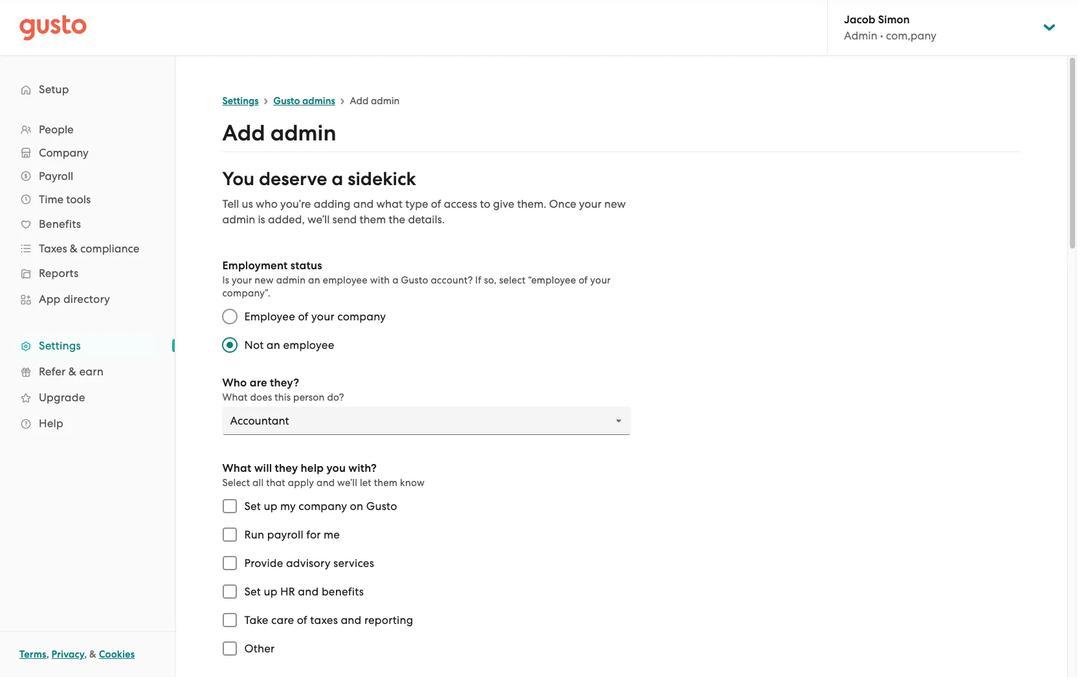 Task type: locate. For each thing, give the bounding box(es) containing it.
0 vertical spatial employee
[[323, 274, 368, 286]]

taxes
[[39, 242, 67, 255]]

employee down employee of your company
[[283, 339, 334, 351]]

of inside employment status is your new admin an employee with a gusto account? if so, select "employee of your company".
[[579, 274, 588, 286]]

to
[[480, 197, 490, 210]]

new
[[604, 197, 626, 210], [255, 274, 274, 286]]

who are they? what does this person do?
[[222, 376, 344, 403]]

privacy link
[[52, 649, 84, 660]]

gusto left the admins
[[273, 95, 300, 107]]

we'll inside what will they help you with? select all that apply and we'll let them know
[[337, 477, 357, 489]]

1 vertical spatial employee
[[283, 339, 334, 351]]

0 horizontal spatial gusto
[[273, 95, 300, 107]]

1 horizontal spatial gusto
[[366, 500, 397, 513]]

1 vertical spatial what
[[222, 462, 251, 475]]

tell
[[222, 197, 239, 210]]

0 vertical spatial gusto
[[273, 95, 300, 107]]

setup link
[[13, 78, 162, 101]]

0 vertical spatial company
[[337, 310, 386, 323]]

1 vertical spatial add admin
[[222, 120, 336, 146]]

1 horizontal spatial ,
[[84, 649, 87, 660]]

1 vertical spatial settings link
[[13, 334, 162, 357]]

employee inside employment status is your new admin an employee with a gusto account? if so, select "employee of your company".
[[323, 274, 368, 286]]

we'll
[[308, 213, 330, 226], [337, 477, 357, 489]]

settings left gusto admins
[[222, 95, 259, 107]]

taxes & compliance button
[[13, 237, 162, 260]]

1 horizontal spatial a
[[392, 274, 399, 286]]

and
[[353, 197, 374, 210], [317, 477, 335, 489], [298, 585, 319, 598], [341, 614, 362, 627]]

0 horizontal spatial settings
[[39, 339, 81, 352]]

0 vertical spatial them
[[360, 213, 386, 226]]

1 horizontal spatial new
[[604, 197, 626, 210]]

1 vertical spatial gusto
[[401, 274, 428, 286]]

privacy
[[52, 649, 84, 660]]

& left earn
[[68, 365, 76, 378]]

that
[[266, 477, 285, 489]]

an
[[308, 274, 320, 286], [267, 339, 280, 351]]

0 horizontal spatial settings link
[[13, 334, 162, 357]]

employee
[[244, 310, 295, 323]]

1 horizontal spatial add admin
[[350, 95, 400, 107]]

& inside "dropdown button"
[[70, 242, 78, 255]]

company up me
[[299, 500, 347, 513]]

& right taxes
[[70, 242, 78, 255]]

gusto
[[273, 95, 300, 107], [401, 274, 428, 286], [366, 500, 397, 513]]

them down 'what'
[[360, 213, 386, 226]]

1 what from the top
[[222, 392, 248, 403]]

company down with
[[337, 310, 386, 323]]

0 vertical spatial we'll
[[308, 213, 330, 226]]

0 vertical spatial up
[[264, 500, 277, 513]]

earn
[[79, 365, 104, 378]]

gusto right with
[[401, 274, 428, 286]]

you
[[327, 462, 346, 475]]

1 vertical spatial a
[[392, 274, 399, 286]]

them
[[360, 213, 386, 226], [374, 477, 398, 489]]

new right once on the right
[[604, 197, 626, 210]]

2 horizontal spatial gusto
[[401, 274, 428, 286]]

employee of your company
[[244, 310, 386, 323]]

gusto right on
[[366, 500, 397, 513]]

1 vertical spatial we'll
[[337, 477, 357, 489]]

1 vertical spatial company
[[299, 500, 347, 513]]

settings link up refer & earn link
[[13, 334, 162, 357]]

a right with
[[392, 274, 399, 286]]

,
[[46, 649, 49, 660], [84, 649, 87, 660]]

up left my
[[264, 500, 277, 513]]

them.
[[517, 197, 546, 210]]

0 horizontal spatial new
[[255, 274, 274, 286]]

0 vertical spatial new
[[604, 197, 626, 210]]

0 horizontal spatial add admin
[[222, 120, 336, 146]]

0 vertical spatial settings link
[[222, 95, 259, 107]]

1 horizontal spatial we'll
[[337, 477, 357, 489]]

all
[[252, 477, 264, 489]]

jacob simon admin • com,pany
[[844, 13, 936, 42]]

of up details.
[[431, 197, 441, 210]]

an right not
[[267, 339, 280, 351]]

home image
[[19, 15, 87, 40]]

of
[[431, 197, 441, 210], [579, 274, 588, 286], [298, 310, 309, 323], [297, 614, 307, 627]]

add admin down gusto admins
[[222, 120, 336, 146]]

this
[[275, 392, 291, 403]]

0 vertical spatial what
[[222, 392, 248, 403]]

what up select
[[222, 462, 251, 475]]

new down employment
[[255, 274, 274, 286]]

0 horizontal spatial ,
[[46, 649, 49, 660]]

time tools
[[39, 193, 91, 206]]

set down all
[[244, 500, 261, 513]]

add right the admins
[[350, 95, 369, 107]]

them right let
[[374, 477, 398, 489]]

add admin right the admins
[[350, 95, 400, 107]]

set for set up hr and benefits
[[244, 585, 261, 598]]

employment status is your new admin an employee with a gusto account? if so, select "employee of your company".
[[222, 259, 611, 299]]

you
[[222, 168, 254, 190]]

time
[[39, 193, 63, 206]]

, left privacy on the bottom left of the page
[[46, 649, 49, 660]]

list
[[0, 118, 175, 436]]

0 vertical spatial a
[[332, 168, 343, 190]]

•
[[880, 29, 883, 42]]

simon
[[878, 13, 910, 27]]

Take care of taxes and reporting checkbox
[[216, 606, 244, 634]]

taxes & compliance
[[39, 242, 139, 255]]

2 , from the left
[[84, 649, 87, 660]]

settings link left gusto admins
[[222, 95, 259, 107]]

what inside what will they help you with? select all that apply and we'll let them know
[[222, 462, 251, 475]]

app directory
[[39, 293, 110, 306]]

and up send
[[353, 197, 374, 210]]

2 up from the top
[[264, 585, 277, 598]]

0 vertical spatial add
[[350, 95, 369, 107]]

set up take
[[244, 585, 261, 598]]

0 vertical spatial an
[[308, 274, 320, 286]]

1 vertical spatial set
[[244, 585, 261, 598]]

reports
[[39, 267, 79, 280]]

2 vertical spatial &
[[89, 649, 96, 660]]

&
[[70, 242, 78, 255], [68, 365, 76, 378], [89, 649, 96, 660]]

1 vertical spatial settings
[[39, 339, 81, 352]]

Run payroll for me checkbox
[[216, 520, 244, 549]]

0 vertical spatial settings
[[222, 95, 259, 107]]

employee
[[323, 274, 368, 286], [283, 339, 334, 351]]

admin inside employment status is your new admin an employee with a gusto account? if so, select "employee of your company".
[[276, 274, 306, 286]]

who
[[222, 376, 247, 390]]

1 vertical spatial an
[[267, 339, 280, 351]]

1 horizontal spatial add
[[350, 95, 369, 107]]

compliance
[[80, 242, 139, 255]]

are
[[250, 376, 267, 390]]

terms , privacy , & cookies
[[19, 649, 135, 660]]

select
[[499, 274, 526, 286]]

company for employment status
[[337, 310, 386, 323]]

2 set from the top
[[244, 585, 261, 598]]

you're
[[280, 197, 311, 210]]

people
[[39, 123, 74, 136]]

0 horizontal spatial an
[[267, 339, 280, 351]]

we'll down adding
[[308, 213, 330, 226]]

Other checkbox
[[216, 634, 244, 663]]

1 up from the top
[[264, 500, 277, 513]]

1 vertical spatial up
[[264, 585, 277, 598]]

once
[[549, 197, 576, 210]]

terms link
[[19, 649, 46, 660]]

select
[[222, 477, 250, 489]]

0 horizontal spatial add
[[222, 120, 265, 146]]

"employee
[[528, 274, 576, 286]]

what down "who"
[[222, 392, 248, 403]]

if
[[475, 274, 482, 286]]

1 vertical spatial them
[[374, 477, 398, 489]]

of right "employee
[[579, 274, 588, 286]]

and down you
[[317, 477, 335, 489]]

& for earn
[[68, 365, 76, 378]]

details.
[[408, 213, 445, 226]]

a up adding
[[332, 168, 343, 190]]

jacob
[[844, 13, 875, 27]]

us
[[242, 197, 253, 210]]

2 what from the top
[[222, 462, 251, 475]]

status
[[290, 259, 322, 273]]

list containing people
[[0, 118, 175, 436]]

1 vertical spatial new
[[255, 274, 274, 286]]

0 vertical spatial set
[[244, 500, 261, 513]]

2 vertical spatial gusto
[[366, 500, 397, 513]]

your right once on the right
[[579, 197, 602, 210]]

is
[[258, 213, 265, 226]]

up left hr
[[264, 585, 277, 598]]

of up not an employee
[[298, 310, 309, 323]]

we'll left let
[[337, 477, 357, 489]]

is
[[222, 274, 229, 286]]

send
[[332, 213, 357, 226]]

& left cookies
[[89, 649, 96, 660]]

settings up refer
[[39, 339, 81, 352]]

run payroll for me
[[244, 528, 340, 541]]

1 horizontal spatial settings link
[[222, 95, 259, 107]]

up for my
[[264, 500, 277, 513]]

we'll inside tell us who you're adding and what type of access to give them. once your new admin is added, we'll send them the details.
[[308, 213, 330, 226]]

1 horizontal spatial an
[[308, 274, 320, 286]]

and right taxes
[[341, 614, 362, 627]]

not
[[244, 339, 264, 351]]

, left cookies
[[84, 649, 87, 660]]

my
[[280, 500, 296, 513]]

0 vertical spatial &
[[70, 242, 78, 255]]

sidekick
[[348, 168, 416, 190]]

0 horizontal spatial we'll
[[308, 213, 330, 226]]

employee left with
[[323, 274, 368, 286]]

add
[[350, 95, 369, 107], [222, 120, 265, 146]]

of inside tell us who you're adding and what type of access to give them. once your new admin is added, we'll send them the details.
[[431, 197, 441, 210]]

1 vertical spatial &
[[68, 365, 76, 378]]

adding
[[314, 197, 351, 210]]

added,
[[268, 213, 305, 226]]

directory
[[63, 293, 110, 306]]

set up hr and benefits
[[244, 585, 364, 598]]

an down 'status'
[[308, 274, 320, 286]]

add up you
[[222, 120, 265, 146]]

1 set from the top
[[244, 500, 261, 513]]

a
[[332, 168, 343, 190], [392, 274, 399, 286]]

employment
[[222, 259, 288, 273]]



Task type: describe. For each thing, give the bounding box(es) containing it.
and right hr
[[298, 585, 319, 598]]

terms
[[19, 649, 46, 660]]

benefits
[[322, 585, 364, 598]]

other
[[244, 642, 275, 655]]

benefits
[[39, 217, 81, 230]]

admin
[[844, 29, 877, 42]]

app directory link
[[13, 287, 162, 311]]

me
[[324, 528, 340, 541]]

with
[[370, 274, 390, 286]]

you deserve a sidekick
[[222, 168, 416, 190]]

they
[[275, 462, 298, 475]]

settings inside "gusto navigation" element
[[39, 339, 81, 352]]

upgrade
[[39, 391, 85, 404]]

them inside what will they help you with? select all that apply and we'll let them know
[[374, 477, 398, 489]]

new inside tell us who you're adding and what type of access to give them. once your new admin is added, we'll send them the details.
[[604, 197, 626, 210]]

tell us who you're adding and what type of access to give them. once your new admin is added, we'll send them the details.
[[222, 197, 626, 226]]

who
[[256, 197, 278, 210]]

let
[[360, 477, 371, 489]]

com,pany
[[886, 29, 936, 42]]

Set up my company on Gusto checkbox
[[216, 492, 244, 520]]

0 horizontal spatial a
[[332, 168, 343, 190]]

do?
[[327, 392, 344, 403]]

payroll button
[[13, 164, 162, 188]]

give
[[493, 197, 514, 210]]

gusto navigation element
[[0, 56, 175, 457]]

company
[[39, 146, 88, 159]]

with?
[[348, 462, 377, 475]]

1 horizontal spatial settings
[[222, 95, 259, 107]]

and inside what will they help you with? select all that apply and we'll let them know
[[317, 477, 335, 489]]

refer
[[39, 365, 66, 378]]

0 vertical spatial add admin
[[350, 95, 400, 107]]

payroll
[[267, 528, 303, 541]]

know
[[400, 477, 425, 489]]

cookies button
[[99, 647, 135, 662]]

run
[[244, 528, 264, 541]]

provide advisory services
[[244, 557, 374, 570]]

admin inside tell us who you're adding and what type of access to give them. once your new admin is added, we'll send them the details.
[[222, 213, 255, 226]]

of right care
[[297, 614, 307, 627]]

new inside employment status is your new admin an employee with a gusto account? if so, select "employee of your company".
[[255, 274, 274, 286]]

cookies
[[99, 649, 135, 660]]

1 , from the left
[[46, 649, 49, 660]]

your right "employee
[[590, 274, 611, 286]]

take care of taxes and reporting
[[244, 614, 413, 627]]

what
[[376, 197, 403, 210]]

refer & earn
[[39, 365, 104, 378]]

1 vertical spatial add
[[222, 120, 265, 146]]

Not an employee radio
[[216, 331, 244, 359]]

person
[[293, 392, 325, 403]]

upgrade link
[[13, 386, 162, 409]]

company for what will they help you with?
[[299, 500, 347, 513]]

reporting
[[364, 614, 413, 627]]

so,
[[484, 274, 497, 286]]

for
[[306, 528, 321, 541]]

take
[[244, 614, 268, 627]]

app
[[39, 293, 61, 306]]

& for compliance
[[70, 242, 78, 255]]

set for set up my company on gusto
[[244, 500, 261, 513]]

benefits link
[[13, 212, 162, 236]]

not an employee
[[244, 339, 334, 351]]

account?
[[431, 274, 473, 286]]

advisory
[[286, 557, 331, 570]]

your inside tell us who you're adding and what type of access to give them. once your new admin is added, we'll send them the details.
[[579, 197, 602, 210]]

Provide advisory services checkbox
[[216, 549, 244, 577]]

hr
[[280, 585, 295, 598]]

provide
[[244, 557, 283, 570]]

type
[[405, 197, 428, 210]]

the
[[389, 213, 405, 226]]

your up company".
[[232, 274, 252, 286]]

refer & earn link
[[13, 360, 162, 383]]

an inside employment status is your new admin an employee with a gusto account? if so, select "employee of your company".
[[308, 274, 320, 286]]

services
[[333, 557, 374, 570]]

up for hr
[[264, 585, 277, 598]]

help
[[301, 462, 324, 475]]

apply
[[288, 477, 314, 489]]

gusto admins
[[273, 95, 335, 107]]

them inside tell us who you're adding and what type of access to give them. once your new admin is added, we'll send them the details.
[[360, 213, 386, 226]]

what will they help you with? select all that apply and we'll let them know
[[222, 462, 425, 489]]

company button
[[13, 141, 162, 164]]

they?
[[270, 376, 299, 390]]

people button
[[13, 118, 162, 141]]

what inside 'who are they? what does this person do?'
[[222, 392, 248, 403]]

a inside employment status is your new admin an employee with a gusto account? if so, select "employee of your company".
[[392, 274, 399, 286]]

admins
[[302, 95, 335, 107]]

company".
[[222, 287, 270, 299]]

deserve
[[259, 168, 327, 190]]

on
[[350, 500, 363, 513]]

your up not an employee
[[311, 310, 335, 323]]

gusto inside employment status is your new admin an employee with a gusto account? if so, select "employee of your company".
[[401, 274, 428, 286]]

Set up HR and benefits checkbox
[[216, 577, 244, 606]]

taxes
[[310, 614, 338, 627]]

payroll
[[39, 170, 73, 183]]

access
[[444, 197, 477, 210]]

reports link
[[13, 262, 162, 285]]

will
[[254, 462, 272, 475]]

help
[[39, 417, 63, 430]]

Employee of your company radio
[[216, 302, 244, 331]]

does
[[250, 392, 272, 403]]

gusto admins link
[[273, 95, 335, 107]]

and inside tell us who you're adding and what type of access to give them. once your new admin is added, we'll send them the details.
[[353, 197, 374, 210]]



Task type: vqa. For each thing, say whether or not it's contained in the screenshot.
the rightmost the letters
no



